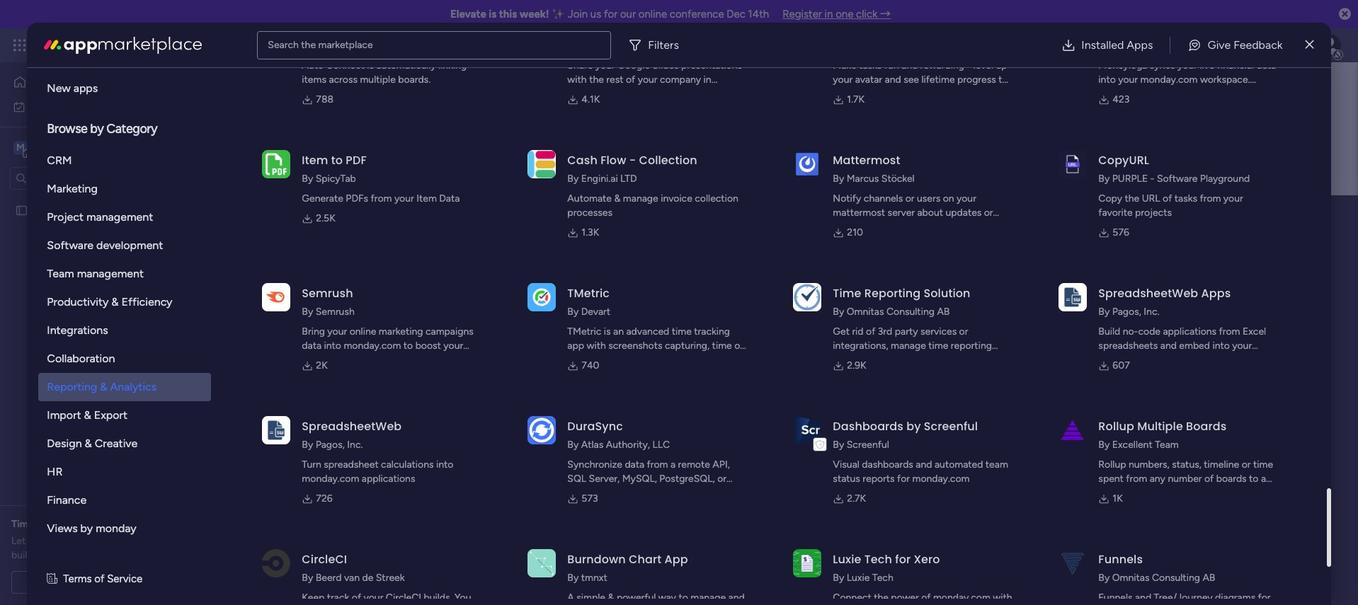 Task type: locate. For each thing, give the bounding box(es) containing it.
ab down solution on the top of the page
[[937, 306, 950, 318]]

app logo image for luxie tech for xero
[[794, 550, 822, 578]]

no-
[[1123, 326, 1139, 338]]

software
[[1157, 173, 1198, 185], [47, 239, 94, 252]]

time inside rollup numbers, status, timeline or time spent from any number of boards to a higher level.
[[1254, 459, 1274, 471]]

app logo image
[[262, 150, 291, 178], [528, 150, 556, 178], [794, 150, 822, 178], [1059, 150, 1088, 178], [262, 283, 291, 312], [528, 283, 556, 312], [794, 283, 822, 312], [1059, 283, 1088, 312], [262, 416, 291, 445], [528, 416, 556, 445], [794, 416, 822, 445], [1059, 416, 1088, 445], [262, 550, 291, 578], [528, 550, 556, 578], [794, 550, 822, 578], [1059, 550, 1088, 578]]

2 tmetric from the top
[[568, 326, 602, 338]]

manage right the way
[[691, 592, 726, 604]]

productivity
[[47, 295, 109, 309]]

your inside get rid of 3rd party services or integrations, manage time reporting within your monday.com account
[[863, 354, 883, 366]]

and inside visual dashboards and automated team status reports for monday.com
[[916, 459, 933, 471]]

copyurl by purple - software playground
[[1099, 152, 1250, 185]]

see
[[904, 74, 919, 86]]

luxie up connect the power of monday.com with
[[847, 572, 870, 584]]

a
[[671, 459, 676, 471], [1262, 473, 1267, 485], [90, 577, 95, 589]]

mattermost
[[833, 207, 886, 219]]

the inside copy the url of tasks from your favorite projects
[[1125, 193, 1140, 205]]

higher
[[1099, 487, 1127, 499]]

tmetric is an advanced time tracking app with screenshots capturing, time off calendar, payroll, billing & invoicing
[[568, 326, 748, 366]]

development
[[96, 239, 163, 252]]

1 horizontal spatial connect
[[833, 592, 872, 604]]

manage down ltd
[[623, 193, 659, 205]]

14th
[[749, 8, 769, 21]]

beerd
[[316, 572, 342, 584]]

boards.
[[398, 74, 431, 86]]

your inside keep track of your circleci builds. you
[[364, 592, 384, 604]]

2 horizontal spatial -
[[1151, 173, 1155, 185]]

with inside connect the power of monday.com with
[[993, 592, 1013, 604]]

0 horizontal spatial online
[[302, 354, 329, 366]]

2 vertical spatial is
[[604, 326, 611, 338]]

1 vertical spatial manage
[[891, 340, 927, 352]]

monday.com inside get rid of 3rd party services or integrations, manage time reporting within your monday.com account
[[885, 354, 943, 366]]

time up let
[[11, 519, 34, 531]]

1 vertical spatial apps
[[1202, 285, 1231, 302]]

1 vertical spatial boards
[[1217, 473, 1247, 485]]

with inside tmetric is an advanced time tracking app with screenshots capturing, time off calendar, payroll, billing & invoicing
[[587, 340, 606, 352]]

the for connect the power of monday.com with
[[874, 592, 889, 604]]

in
[[825, 8, 833, 21], [704, 74, 712, 86], [462, 320, 470, 332]]

from down playground
[[1200, 193, 1222, 205]]

monday.com up '726'
[[302, 473, 359, 485]]

your down playground
[[1224, 193, 1244, 205]]

work for my
[[47, 100, 69, 112]]

consulting
[[887, 306, 935, 318], [1153, 572, 1201, 584]]

& left efficiency
[[111, 295, 119, 309]]

tasks down copyurl by purple - software playground
[[1175, 193, 1198, 205]]

ab inside 'funnels by omnitas consulting ab'
[[1203, 572, 1216, 584]]

synchronize
[[568, 459, 623, 471]]

of inside copy the url of tasks from your favorite projects
[[1163, 193, 1173, 205]]

finance
[[47, 494, 87, 507]]

and up see
[[902, 60, 918, 72]]

2.9k
[[848, 360, 867, 372]]

monday.com inside the turn spreadsheet calculations into monday.com applications
[[302, 473, 359, 485]]

0 vertical spatial online
[[639, 8, 667, 21]]

an inside the time for an expert review let our experts review what you've built so far. free of charge
[[52, 519, 63, 531]]

an up experts
[[52, 519, 63, 531]]

ltd
[[621, 173, 637, 185]]

from inside the synchronize data from a remote api, sql server, mysql, postgresql, or mariadb data source.
[[647, 459, 668, 471]]

spreadsheetweb up spreadsheet
[[302, 419, 402, 435]]

pagos, up turn
[[316, 439, 345, 451]]

dashboards up reports
[[862, 459, 914, 471]]

time
[[672, 326, 692, 338], [712, 340, 732, 352], [929, 340, 949, 352], [1254, 459, 1274, 471]]

1 vertical spatial semrush
[[316, 306, 355, 318]]

2 rollup from the top
[[1099, 459, 1127, 471]]

online down bring
[[302, 354, 329, 366]]

apps inside spreadsheetweb apps by pagos, inc.
[[1202, 285, 1231, 302]]

0 vertical spatial boards
[[306, 286, 341, 299]]

0 vertical spatial software
[[1157, 173, 1198, 185]]

in left one
[[825, 8, 833, 21]]

management for team management
[[77, 267, 144, 281]]

keep
[[302, 592, 325, 604]]

of inside connect the power of monday.com with
[[922, 592, 931, 604]]

manage inside automate & manage invoice collection processes
[[623, 193, 659, 205]]

0 horizontal spatial main workspace
[[33, 141, 116, 154]]

main right workspace image
[[33, 141, 57, 154]]

applications up 'embed' in the bottom of the page
[[1164, 326, 1217, 338]]

builds.
[[424, 592, 452, 604]]

brad klo image
[[1319, 34, 1342, 57]]

tmetric inside tmetric is an advanced time tracking app with screenshots capturing, time off calendar, payroll, billing & invoicing
[[568, 326, 602, 338]]

embed
[[1180, 340, 1211, 352]]

inc. inside spreadsheetweb by pagos, inc.
[[347, 439, 363, 451]]

devart
[[581, 306, 611, 318]]

public board image
[[15, 204, 28, 217]]

online up filters dropdown button
[[639, 8, 667, 21]]

for left "xero"
[[896, 552, 911, 568]]

1 vertical spatial our
[[28, 536, 43, 548]]

elevate is this week! ✨ join us for our online conference dec 14th
[[450, 8, 769, 21]]

inbox image
[[1141, 38, 1155, 52]]

main workspace inside "workspace selection" element
[[33, 141, 116, 154]]

a inside rollup numbers, status, timeline or time spent from any number of boards to a higher level.
[[1262, 473, 1267, 485]]

1 horizontal spatial into
[[436, 459, 454, 471]]

rollup up excellent
[[1099, 419, 1135, 435]]

& right simple
[[608, 592, 615, 604]]

1 vertical spatial item
[[417, 193, 437, 205]]

generate pdfs from your item data
[[302, 193, 460, 205]]

0 vertical spatial consulting
[[887, 306, 935, 318]]

you left visited
[[373, 320, 389, 332]]

1 horizontal spatial this
[[499, 8, 517, 21]]

for right reports
[[898, 473, 910, 485]]

for inside the funnels and tree/journey diagrams for
[[1259, 592, 1271, 604]]

give feedback
[[1208, 38, 1283, 51]]

pagos, inside spreadsheetweb by pagos, inc.
[[316, 439, 345, 451]]

0 horizontal spatial tasks
[[859, 60, 882, 72]]

status down mattermost
[[833, 221, 861, 233]]

keep track of your circleci builds. you
[[302, 592, 471, 606]]

1 status from the top
[[833, 221, 861, 233]]

app logo image for durasync
[[528, 416, 556, 445]]

excel
[[1243, 326, 1267, 338]]

time inside the time for an expert review let our experts review what you've built so far. free of charge
[[11, 519, 34, 531]]

and down 'funnels by omnitas consulting ab' on the bottom right of the page
[[1136, 592, 1152, 604]]

into up the visibility
[[324, 340, 341, 352]]

from
[[371, 193, 392, 205], [1200, 193, 1222, 205], [1220, 326, 1241, 338], [647, 459, 668, 471], [1127, 473, 1148, 485]]

or inside rollup numbers, status, timeline or time spent from any number of boards to a higher level.
[[1242, 459, 1251, 471]]

0 horizontal spatial applications
[[362, 473, 415, 485]]

1.7k
[[848, 94, 865, 106]]

from left excel
[[1220, 326, 1241, 338]]

luxie down 2.7k
[[833, 552, 862, 568]]

the inside connect the power of monday.com with
[[874, 592, 889, 604]]

0 vertical spatial tasks
[[859, 60, 882, 72]]

circleci up the beerd
[[302, 552, 347, 568]]

invite members image
[[1172, 38, 1187, 52]]

number
[[1168, 473, 1203, 485]]

streek
[[376, 572, 405, 584]]

1 vertical spatial in
[[704, 74, 712, 86]]

- left level
[[967, 60, 971, 72]]

0 vertical spatial main workspace
[[33, 141, 116, 154]]

test list box
[[0, 196, 181, 414]]

this right recently
[[472, 320, 489, 332]]

2 horizontal spatial is
[[604, 326, 611, 338]]

& right the design
[[85, 437, 92, 451]]

advanced
[[627, 326, 670, 338]]

423
[[1113, 94, 1130, 106]]

creative
[[95, 437, 138, 451]]

into inside the turn spreadsheet calculations into monday.com applications
[[436, 459, 454, 471]]

review up charge
[[81, 536, 110, 548]]

by inside dashboards by screenful by screenful
[[833, 439, 845, 451]]

0 horizontal spatial item
[[302, 152, 328, 169]]

0 horizontal spatial pagos,
[[316, 439, 345, 451]]

your inside build no-code applications from excel spreadsheets and embed into your board.
[[1233, 340, 1253, 352]]

Main workspace field
[[350, 201, 1301, 232]]

applications down calculations
[[362, 473, 415, 485]]

on down server
[[903, 221, 914, 233]]

or down api,
[[718, 473, 727, 485]]

1 horizontal spatial work
[[114, 37, 140, 53]]

from down 'llc'
[[647, 459, 668, 471]]

you down avatar
[[859, 88, 875, 100]]

option
[[0, 198, 181, 200]]

for up experts
[[36, 519, 50, 531]]

0 horizontal spatial circleci
[[302, 552, 347, 568]]

2 vertical spatial workspace
[[491, 320, 539, 332]]

a
[[568, 592, 574, 604]]

members
[[358, 286, 405, 299]]

0 horizontal spatial our
[[28, 536, 43, 548]]

1 horizontal spatial time
[[833, 285, 862, 302]]

and left automated
[[916, 459, 933, 471]]

1 vertical spatial status
[[833, 473, 861, 485]]

0 vertical spatial tmetric
[[568, 285, 610, 302]]

2 horizontal spatial in
[[825, 8, 833, 21]]

by inside time reporting solution by omnitas consulting ab
[[833, 306, 845, 318]]

for inside visual dashboards and automated team status reports for monday.com
[[898, 473, 910, 485]]

this left week!
[[499, 8, 517, 21]]

an for is
[[614, 326, 624, 338]]

apps for spreadsheetweb
[[1202, 285, 1231, 302]]

filters
[[648, 38, 679, 51]]

pagos,
[[1113, 306, 1142, 318], [316, 439, 345, 451]]

and inside a simple & powerful way to manage and
[[729, 592, 745, 604]]

the for search the marketplace
[[301, 39, 316, 51]]

tmetric up app
[[568, 326, 602, 338]]

our inside the time for an expert review let our experts review what you've built so far. free of charge
[[28, 536, 43, 548]]

0 vertical spatial is
[[489, 8, 497, 21]]

funnels inside 'funnels by omnitas consulting ab'
[[1099, 552, 1143, 568]]

1 horizontal spatial inc.
[[1144, 306, 1160, 318]]

monday.com down party
[[885, 354, 943, 366]]

0 horizontal spatial consulting
[[887, 306, 935, 318]]

numbers,
[[1129, 459, 1170, 471]]

time for for
[[11, 519, 34, 531]]

1 vertical spatial spreadsheetweb
[[302, 419, 402, 435]]

0 horizontal spatial dashboards
[[319, 320, 370, 332]]

software up copy the url of tasks from your favorite projects
[[1157, 173, 1198, 185]]

terms of use image
[[47, 572, 57, 588]]

for right diagrams
[[1259, 592, 1271, 604]]

& down ltd
[[614, 193, 621, 205]]

to up spicytab on the left
[[331, 152, 343, 169]]

1 horizontal spatial circleci
[[386, 592, 422, 604]]

the left url
[[1125, 193, 1140, 205]]

1 vertical spatial boards
[[1187, 419, 1227, 435]]

remote
[[678, 459, 710, 471]]

on right users
[[943, 193, 955, 205]]

week!
[[520, 8, 549, 21]]

1 vertical spatial review
[[81, 536, 110, 548]]

monday up charge
[[96, 522, 137, 536]]

is up multiple
[[367, 60, 374, 72]]

funnels for funnels and tree/journey diagrams for
[[1099, 592, 1133, 604]]

app logo image for rollup multiple boards
[[1059, 416, 1088, 445]]

0 horizontal spatial omnitas
[[847, 306, 884, 318]]

by inside dashboards by screenful by screenful
[[907, 419, 921, 435]]

services
[[921, 326, 957, 338]]

tracking
[[694, 326, 730, 338]]

tmetric up devart
[[568, 285, 610, 302]]

team
[[47, 267, 74, 281], [1156, 439, 1179, 451]]

mattermost
[[833, 152, 901, 169]]

0 horizontal spatial manage
[[623, 193, 659, 205]]

spreadsheetweb
[[1099, 285, 1199, 302], [302, 419, 402, 435]]

work down new on the top left of page
[[47, 100, 69, 112]]

payroll,
[[610, 354, 642, 366]]

to inside rollup numbers, status, timeline or time spent from any number of boards to a higher level.
[[1250, 473, 1259, 485]]

1 horizontal spatial main
[[353, 201, 408, 232]]

- up url
[[1151, 173, 1155, 185]]

1 horizontal spatial main workspace
[[353, 201, 535, 232]]

1 vertical spatial connect
[[833, 592, 872, 604]]

monday up home button
[[63, 37, 112, 53]]

slides
[[653, 60, 679, 72]]

funnels for funnels by omnitas consulting ab
[[1099, 552, 1143, 568]]

to inside a simple & powerful way to manage and
[[679, 592, 688, 604]]

0 horizontal spatial software
[[47, 239, 94, 252]]

reporting
[[951, 340, 992, 352]]

complete!
[[878, 88, 923, 100]]

into right 'embed' in the bottom of the page
[[1213, 340, 1230, 352]]

is inside auto connect is automatically linking items across multiple boards.
[[367, 60, 374, 72]]

& left the export
[[84, 409, 91, 422]]

your down excel
[[1233, 340, 1253, 352]]

boards inside rollup multiple boards by excellent team
[[1187, 419, 1227, 435]]

durasync
[[568, 419, 623, 435]]

- up ltd
[[630, 152, 636, 169]]

boards
[[306, 286, 341, 299], [1217, 473, 1247, 485]]

time down tracking
[[712, 340, 732, 352]]

0 horizontal spatial in
[[462, 320, 470, 332]]

1 vertical spatial consulting
[[1153, 572, 1201, 584]]

ab
[[937, 306, 950, 318], [1203, 572, 1216, 584]]

so
[[33, 550, 44, 562]]

to inside item to pdf by spicytab
[[331, 152, 343, 169]]

by inside tmetric by devart
[[568, 306, 579, 318]]

1 vertical spatial software
[[47, 239, 94, 252]]

- inside make tasks fun and rewarding - level up your avatar and see lifetime progress the more you complete!
[[967, 60, 971, 72]]

monday.com inside visual dashboards and automated team status reports for monday.com
[[913, 473, 970, 485]]

work inside button
[[47, 100, 69, 112]]

0 vertical spatial you
[[859, 88, 875, 100]]

marketing
[[47, 182, 98, 196]]

api,
[[713, 459, 730, 471]]

our right the us
[[620, 8, 636, 21]]

1 vertical spatial omnitas
[[1113, 572, 1150, 584]]

0 vertical spatial screenful
[[924, 419, 978, 435]]

by inside mattermost by marcus stöckel
[[833, 173, 845, 185]]

1 horizontal spatial boards
[[1217, 473, 1247, 485]]

in down "presentations"
[[704, 74, 712, 86]]

in right recently
[[462, 320, 470, 332]]

& inside a simple & powerful way to manage and
[[608, 592, 615, 604]]

1 horizontal spatial is
[[489, 8, 497, 21]]

1 vertical spatial tmetric
[[568, 326, 602, 338]]

xero
[[914, 552, 941, 568]]

for right the us
[[604, 8, 618, 21]]

crm
[[47, 154, 72, 167]]

get
[[833, 326, 850, 338]]

my
[[31, 100, 45, 112]]

tmetric inside tmetric by devart
[[568, 285, 610, 302]]

by inside luxie tech for xero by luxie tech
[[833, 572, 845, 584]]

1 horizontal spatial -
[[967, 60, 971, 72]]

time down services
[[929, 340, 949, 352]]

copy the url of tasks from your favorite projects
[[1099, 193, 1244, 219]]

status inside visual dashboards and automated team status reports for monday.com
[[833, 473, 861, 485]]

time up get at the right
[[833, 285, 862, 302]]

of inside the time for an expert review let our experts review what you've built so far. free of charge
[[85, 550, 94, 562]]

740
[[582, 360, 600, 372]]

burndown chart app by tmnxt
[[568, 552, 688, 584]]

by for browse
[[90, 121, 104, 137]]

& for analytics
[[100, 380, 107, 394]]

your down de
[[364, 592, 384, 604]]

your left data
[[394, 193, 414, 205]]

up
[[996, 60, 1008, 72]]

1 tmetric from the top
[[568, 285, 610, 302]]

0 vertical spatial apps
[[1127, 38, 1154, 51]]

1 rollup from the top
[[1099, 419, 1135, 435]]

0 horizontal spatial ab
[[937, 306, 950, 318]]

0 vertical spatial a
[[671, 459, 676, 471]]

1 vertical spatial by
[[907, 419, 921, 435]]

1 vertical spatial a
[[1262, 473, 1267, 485]]

2 vertical spatial a
[[90, 577, 95, 589]]

data up mysql,
[[625, 459, 645, 471]]

an inside tmetric is an advanced time tracking app with screenshots capturing, time off calendar, payroll, billing & invoicing
[[614, 326, 624, 338]]

about
[[918, 207, 944, 219]]

power
[[891, 592, 919, 604]]

in inside share your google slides presentations with the rest of your company in monday!
[[704, 74, 712, 86]]

0 horizontal spatial apps
[[1127, 38, 1154, 51]]

consulting up tree/journey
[[1153, 572, 1201, 584]]

meeting
[[98, 577, 134, 589]]

the up auto
[[301, 39, 316, 51]]

0 horizontal spatial inc.
[[347, 439, 363, 451]]

1 horizontal spatial boards
[[1187, 419, 1227, 435]]

manage down party
[[891, 340, 927, 352]]

2 status from the top
[[833, 473, 861, 485]]

manage
[[623, 193, 659, 205], [891, 340, 927, 352], [691, 592, 726, 604]]

2 horizontal spatial online
[[639, 8, 667, 21]]

or up reporting
[[960, 326, 969, 338]]

inc. up code
[[1144, 306, 1160, 318]]

2 horizontal spatial into
[[1213, 340, 1230, 352]]

tmetric for tmetric by devart
[[568, 285, 610, 302]]

workspace selection element
[[13, 139, 118, 158]]

2 funnels from the top
[[1099, 592, 1133, 604]]

0 vertical spatial connect
[[326, 60, 365, 72]]

boards right recent
[[306, 286, 341, 299]]

excellent
[[1113, 439, 1153, 451]]

spreadsheetweb for by
[[302, 419, 402, 435]]

and
[[902, 60, 918, 72], [885, 74, 902, 86], [300, 320, 317, 332], [1161, 340, 1177, 352], [916, 459, 933, 471], [729, 592, 745, 604], [1136, 592, 1152, 604]]

1 vertical spatial ab
[[1203, 572, 1216, 584]]

screenful up automated
[[924, 419, 978, 435]]

0 vertical spatial item
[[302, 152, 328, 169]]

the up monday!
[[589, 74, 604, 86]]

editor's choice
[[47, 53, 122, 67]]

funnels down 1k at the bottom of the page
[[1099, 552, 1143, 568]]

1 horizontal spatial in
[[704, 74, 712, 86]]

give
[[1208, 38, 1231, 51]]

collaboration
[[47, 352, 115, 366]]

visibility
[[331, 354, 367, 366]]

0 vertical spatial circleci
[[302, 552, 347, 568]]

rollup for multiple
[[1099, 419, 1135, 435]]

0 horizontal spatial this
[[472, 320, 489, 332]]

1 vertical spatial dashboards
[[862, 459, 914, 471]]

is inside tmetric is an advanced time tracking app with screenshots capturing, time off calendar, payroll, billing & invoicing
[[604, 326, 611, 338]]

0 vertical spatial luxie
[[833, 552, 862, 568]]

0 vertical spatial monday
[[63, 37, 112, 53]]

rest
[[607, 74, 624, 86]]

spreadsheetweb inside spreadsheetweb apps by pagos, inc.
[[1099, 285, 1199, 302]]

0 horizontal spatial a
[[90, 577, 95, 589]]

by down my work button
[[90, 121, 104, 137]]

2 vertical spatial manage
[[691, 592, 726, 604]]

by inside cash flow - collection by engini.ai ltd
[[568, 173, 579, 185]]

to down the "marketing"
[[404, 340, 413, 352]]

recently
[[423, 320, 460, 332]]

notifications image
[[1110, 38, 1124, 52]]

your
[[596, 60, 615, 72], [638, 74, 658, 86], [833, 74, 853, 86], [394, 193, 414, 205], [957, 193, 977, 205], [1224, 193, 1244, 205], [917, 221, 936, 233], [328, 326, 347, 338], [444, 340, 463, 352], [1233, 340, 1253, 352], [863, 354, 883, 366], [364, 592, 384, 604]]

1 horizontal spatial you
[[859, 88, 875, 100]]

recent
[[267, 286, 303, 299]]

is
[[489, 8, 497, 21], [367, 60, 374, 72], [604, 326, 611, 338]]

app logo image for item to pdf
[[262, 150, 291, 178]]

0 horizontal spatial is
[[367, 60, 374, 72]]

by inside durasync by atlas authority, llc
[[568, 439, 579, 451]]

2 vertical spatial -
[[1151, 173, 1155, 185]]

test right public board image
[[33, 204, 52, 216]]

spreadsheetweb up code
[[1099, 285, 1199, 302]]

my work
[[31, 100, 69, 112]]

& down capturing,
[[673, 354, 679, 366]]

editor's
[[47, 53, 85, 67]]

1 horizontal spatial pagos,
[[1113, 306, 1142, 318]]

into
[[324, 340, 341, 352], [1213, 340, 1230, 352], [436, 459, 454, 471]]

reporting up "3rd"
[[865, 285, 921, 302]]

for
[[604, 8, 618, 21], [898, 473, 910, 485], [36, 519, 50, 531], [896, 552, 911, 568], [1259, 592, 1271, 604]]

apps inside button
[[1127, 38, 1154, 51]]

0 vertical spatial by
[[90, 121, 104, 137]]

boards down the 'timeline'
[[1217, 473, 1247, 485]]

funnels down 'funnels by omnitas consulting ab' on the bottom right of the page
[[1099, 592, 1133, 604]]

monday.com up the visibility
[[344, 340, 401, 352]]

to inside bring your online marketing campaigns data into monday.com to boost your online visibility
[[404, 340, 413, 352]]

omnitas up rid
[[847, 306, 884, 318]]

1 vertical spatial work
[[47, 100, 69, 112]]

1 horizontal spatial reporting
[[865, 285, 921, 302]]

0 vertical spatial boards
[[267, 320, 298, 332]]

your down campaigns
[[444, 340, 463, 352]]

work up home button
[[114, 37, 140, 53]]

1 funnels from the top
[[1099, 552, 1143, 568]]

0 vertical spatial this
[[499, 8, 517, 21]]

test
[[33, 204, 52, 216], [291, 353, 310, 365]]

1 vertical spatial applications
[[362, 473, 415, 485]]

rollup inside rollup numbers, status, timeline or time spent from any number of boards to a higher level.
[[1099, 459, 1127, 471]]

0 horizontal spatial time
[[11, 519, 34, 531]]

1 vertical spatial tasks
[[1175, 193, 1198, 205]]

screenful
[[924, 419, 978, 435], [847, 439, 890, 451]]

help image
[[1269, 38, 1284, 52]]

rollup up spent
[[1099, 459, 1127, 471]]

3rd
[[878, 326, 893, 338]]

0 horizontal spatial main
[[33, 141, 57, 154]]

consulting inside 'funnels by omnitas consulting ab'
[[1153, 572, 1201, 584]]

my work button
[[9, 95, 152, 118]]

or up server
[[906, 193, 915, 205]]

linking
[[439, 60, 467, 72]]

time inside time reporting solution by omnitas consulting ab
[[833, 285, 862, 302]]

screenful down dashboards
[[847, 439, 890, 451]]

0 horizontal spatial test
[[33, 204, 52, 216]]

2k
[[316, 360, 328, 372]]

by right dashboards
[[907, 419, 921, 435]]



Task type: describe. For each thing, give the bounding box(es) containing it.
board
[[939, 221, 965, 233]]

by for dashboards
[[907, 419, 921, 435]]

connect inside auto connect is automatically linking items across multiple boards.
[[326, 60, 365, 72]]

omnitas inside time reporting solution by omnitas consulting ab
[[847, 306, 884, 318]]

expert
[[65, 519, 95, 531]]

1 vertical spatial main
[[353, 201, 408, 232]]

apps image
[[1204, 38, 1218, 52]]

0 vertical spatial semrush
[[302, 285, 353, 302]]

main inside "workspace selection" element
[[33, 141, 57, 154]]

cash
[[568, 152, 598, 169]]

by inside spreadsheetweb by pagos, inc.
[[302, 439, 313, 451]]

your up "updates"
[[957, 193, 977, 205]]

your right bring
[[328, 326, 347, 338]]

app logo image for cash flow - collection
[[528, 150, 556, 178]]

is for tmetric
[[604, 326, 611, 338]]

your up the rest
[[596, 60, 615, 72]]

of inside get rid of 3rd party services or integrations, manage time reporting within your monday.com account
[[866, 326, 876, 338]]

607
[[1113, 360, 1130, 372]]

monday!
[[568, 88, 606, 100]]

by inside semrush by semrush
[[302, 306, 313, 318]]

1 vertical spatial main workspace
[[353, 201, 535, 232]]

calculations
[[381, 459, 434, 471]]

apps marketplace image
[[44, 36, 202, 53]]

or inside the synchronize data from a remote api, sql server, mysql, postgresql, or mariadb data source.
[[718, 473, 727, 485]]

status,
[[1173, 459, 1202, 471]]

& for creative
[[85, 437, 92, 451]]

app logo image for spreadsheetweb
[[262, 416, 291, 445]]

import
[[47, 409, 81, 422]]

0 vertical spatial tech
[[865, 552, 893, 568]]

0 vertical spatial on
[[943, 193, 955, 205]]

app logo image for mattermost
[[794, 150, 822, 178]]

1 vertical spatial data
[[625, 459, 645, 471]]

management for project management
[[86, 210, 153, 224]]

party
[[895, 326, 918, 338]]

filters button
[[623, 31, 691, 59]]

terms of service link
[[63, 572, 143, 588]]

circleci inside keep track of your circleci builds. you
[[386, 592, 422, 604]]

boards inside rollup numbers, status, timeline or time spent from any number of boards to a higher level.
[[1217, 473, 1247, 485]]

spreadsheetweb apps by pagos, inc.
[[1099, 285, 1231, 318]]

& for efficiency
[[111, 295, 119, 309]]

from inside copy the url of tasks from your favorite projects
[[1200, 193, 1222, 205]]

and inside the funnels and tree/journey diagrams for
[[1136, 592, 1152, 604]]

multiple
[[1138, 419, 1184, 435]]

data inside bring your online marketing campaigns data into monday.com to boost your online visibility
[[302, 340, 322, 352]]

the inside share your google slides presentations with the rest of your company in monday!
[[589, 74, 604, 86]]

spreadsheetweb for apps
[[1099, 285, 1199, 302]]

with for share
[[568, 74, 587, 86]]

purple
[[1113, 173, 1148, 185]]

monday.com inside connect the power of monday.com with
[[934, 592, 991, 604]]

calendar,
[[568, 354, 608, 366]]

omnitas inside 'funnels by omnitas consulting ab'
[[1113, 572, 1150, 584]]

status inside notify channels or users on your mattermost server about updates or status changes on your board
[[833, 221, 861, 233]]

1k
[[1113, 493, 1123, 505]]

of inside share your google slides presentations with the rest of your company in monday!
[[626, 74, 636, 86]]

dapulse x slim image
[[1306, 36, 1315, 53]]

1 vertical spatial on
[[903, 221, 914, 233]]

rid
[[852, 326, 864, 338]]

app
[[568, 340, 584, 352]]

the inside make tasks fun and rewarding - level up your avatar and see lifetime progress the more you complete!
[[999, 74, 1014, 86]]

tmetric for tmetric is an advanced time tracking app with screenshots capturing, time off calendar, payroll, billing & invoicing
[[568, 326, 602, 338]]

import & export
[[47, 409, 127, 422]]

dashboards
[[833, 419, 904, 435]]

rollup numbers, status, timeline or time spent from any number of boards to a higher level.
[[1099, 459, 1274, 499]]

app logo image for funnels
[[1059, 550, 1088, 578]]

by inside rollup multiple boards by excellent team
[[1099, 439, 1110, 451]]

and down semrush by semrush
[[300, 320, 317, 332]]

campaigns
[[426, 326, 474, 338]]

1 vertical spatial luxie
[[847, 572, 870, 584]]

test inside list box
[[33, 204, 52, 216]]

or inside get rid of 3rd party services or integrations, manage time reporting within your monday.com account
[[960, 326, 969, 338]]

by inside spreadsheetweb apps by pagos, inc.
[[1099, 306, 1110, 318]]

generate
[[302, 193, 343, 205]]

with for connect
[[993, 592, 1013, 604]]

level
[[974, 60, 994, 72]]

and inside build no-code applications from excel spreadsheets and embed into your board.
[[1161, 340, 1177, 352]]

free
[[63, 550, 82, 562]]

dashboards inside visual dashboards and automated team status reports for monday.com
[[862, 459, 914, 471]]

let
[[11, 536, 26, 548]]

conference
[[670, 8, 724, 21]]

browse by category
[[47, 121, 158, 137]]

give feedback button
[[1177, 31, 1295, 59]]

you
[[455, 592, 471, 604]]

home button
[[9, 71, 152, 94]]

sql
[[568, 473, 587, 485]]

by inside burndown chart app by tmnxt
[[568, 572, 579, 584]]

data
[[439, 193, 460, 205]]

m
[[16, 141, 25, 153]]

your down about
[[917, 221, 936, 233]]

app logo image for spreadsheetweb apps
[[1059, 283, 1088, 312]]

for inside luxie tech for xero by luxie tech
[[896, 552, 911, 568]]

app logo image for copyurl
[[1059, 150, 1088, 178]]

from right pdfs
[[371, 193, 392, 205]]

app logo image for burndown chart app
[[528, 550, 556, 578]]

0 vertical spatial team
[[47, 267, 74, 281]]

plans
[[267, 39, 291, 51]]

apps for installed
[[1127, 38, 1154, 51]]

1 vertical spatial tech
[[873, 572, 894, 584]]

and down fun on the top right
[[885, 74, 902, 86]]

tasks inside copy the url of tasks from your favorite projects
[[1175, 193, 1198, 205]]

spreadsheet
[[324, 459, 379, 471]]

search
[[268, 39, 299, 51]]

workspace image
[[13, 140, 28, 155]]

processes
[[568, 207, 613, 219]]

1 vertical spatial you
[[373, 320, 389, 332]]

engini.ai
[[581, 173, 618, 185]]

by for views
[[80, 522, 93, 536]]

pdf
[[346, 152, 367, 169]]

a inside schedule a meeting button
[[90, 577, 95, 589]]

export
[[94, 409, 127, 422]]

your down the google
[[638, 74, 658, 86]]

consulting inside time reporting solution by omnitas consulting ab
[[887, 306, 935, 318]]

by inside 'funnels by omnitas consulting ab'
[[1099, 572, 1110, 584]]

track
[[327, 592, 349, 604]]

app logo image for tmetric
[[528, 283, 556, 312]]

see
[[248, 39, 265, 51]]

app logo image for time reporting solution
[[794, 283, 822, 312]]

click
[[857, 8, 878, 21]]

1 vertical spatial reporting
[[47, 380, 97, 394]]

inc. inside spreadsheetweb apps by pagos, inc.
[[1144, 306, 1160, 318]]

reports
[[863, 473, 895, 485]]

time for reporting
[[833, 285, 862, 302]]

circleci by beerd van de streek
[[302, 552, 405, 584]]

of inside keep track of your circleci builds. you
[[352, 592, 361, 604]]

app logo image for semrush
[[262, 283, 291, 312]]

2.5k
[[316, 213, 336, 225]]

software inside copyurl by purple - software playground
[[1157, 173, 1198, 185]]

is for elevate
[[489, 8, 497, 21]]

& inside tmetric is an advanced time tracking app with screenshots capturing, time off calendar, payroll, billing & invoicing
[[673, 354, 679, 366]]

an for for
[[52, 519, 63, 531]]

time inside get rid of 3rd party services or integrations, manage time reporting within your monday.com account
[[929, 340, 949, 352]]

ab inside time reporting solution by omnitas consulting ab
[[937, 306, 950, 318]]

board.
[[1099, 354, 1127, 366]]

luxie tech for xero by luxie tech
[[833, 552, 941, 584]]

spent
[[1099, 473, 1124, 485]]

bring
[[302, 326, 325, 338]]

the for copy the url of tasks from your favorite projects
[[1125, 193, 1140, 205]]

0 vertical spatial management
[[143, 37, 220, 53]]

by inside item to pdf by spicytab
[[302, 173, 313, 185]]

your inside make tasks fun and rewarding - level up your avatar and see lifetime progress the more you complete!
[[833, 74, 853, 86]]

reporting inside time reporting solution by omnitas consulting ab
[[865, 285, 921, 302]]

connect the power of monday.com with
[[833, 592, 1013, 606]]

automated
[[935, 459, 984, 471]]

powerful
[[617, 592, 656, 604]]

within
[[833, 354, 861, 366]]

diagrams
[[1216, 592, 1256, 604]]

invoicing
[[682, 354, 722, 366]]

2 vertical spatial in
[[462, 320, 470, 332]]

tasks inside make tasks fun and rewarding - level up your avatar and see lifetime progress the more you complete!
[[859, 60, 882, 72]]

by inside copyurl by purple - software playground
[[1099, 173, 1110, 185]]

for inside the time for an expert review let our experts review what you've built so far. free of charge
[[36, 519, 50, 531]]

team inside rollup multiple boards by excellent team
[[1156, 439, 1179, 451]]

collection
[[695, 193, 739, 205]]

1 vertical spatial monday
[[96, 522, 137, 536]]

home
[[33, 76, 60, 88]]

lifetime
[[922, 74, 955, 86]]

off
[[735, 340, 748, 352]]

1 vertical spatial this
[[472, 320, 489, 332]]

& for export
[[84, 409, 91, 422]]

favorite
[[1099, 207, 1133, 219]]

0 horizontal spatial boards
[[267, 320, 298, 332]]

you've
[[137, 536, 165, 548]]

1 horizontal spatial screenful
[[924, 419, 978, 435]]

item inside item to pdf by spicytab
[[302, 152, 328, 169]]

a inside the synchronize data from a remote api, sql server, mysql, postgresql, or mariadb data source.
[[671, 459, 676, 471]]

tmetric by devart
[[568, 285, 611, 318]]

- inside cash flow - collection by engini.ai ltd
[[630, 152, 636, 169]]

time up capturing,
[[672, 326, 692, 338]]

1 horizontal spatial item
[[417, 193, 437, 205]]

work for monday
[[114, 37, 140, 53]]

bring your online marketing campaigns data into monday.com to boost your online visibility
[[302, 326, 474, 366]]

from inside build no-code applications from excel spreadsheets and embed into your board.
[[1220, 326, 1241, 338]]

0 horizontal spatial screenful
[[847, 439, 890, 451]]

0 vertical spatial workspace
[[60, 141, 116, 154]]

from inside rollup numbers, status, timeline or time spent from any number of boards to a higher level.
[[1127, 473, 1148, 485]]

applications inside the turn spreadsheet calculations into monday.com applications
[[362, 473, 415, 485]]

across
[[329, 74, 358, 86]]

2 vertical spatial data
[[607, 487, 627, 499]]

project
[[47, 210, 84, 224]]

automate & manage invoice collection processes
[[568, 193, 739, 219]]

manage inside get rid of 3rd party services or integrations, manage time reporting within your monday.com account
[[891, 340, 927, 352]]

you inside make tasks fun and rewarding - level up your avatar and see lifetime progress the more you complete!
[[859, 88, 875, 100]]

circleci inside circleci by beerd van de streek
[[302, 552, 347, 568]]

0 vertical spatial review
[[97, 519, 128, 531]]

recent boards
[[267, 286, 341, 299]]

into inside build no-code applications from excel spreadsheets and embed into your board.
[[1213, 340, 1230, 352]]

pagos, inside spreadsheetweb apps by pagos, inc.
[[1113, 306, 1142, 318]]

0 horizontal spatial boards
[[306, 286, 341, 299]]

0 vertical spatial in
[[825, 8, 833, 21]]

integrations,
[[833, 340, 889, 352]]

- inside copyurl by purple - software playground
[[1151, 173, 1155, 185]]

manage inside a simple & powerful way to manage and
[[691, 592, 726, 604]]

visual
[[833, 459, 860, 471]]

connect inside connect the power of monday.com with
[[833, 592, 872, 604]]

1 horizontal spatial online
[[350, 326, 376, 338]]

register in one click →
[[783, 8, 891, 21]]

search everything image
[[1238, 38, 1252, 52]]

atlas
[[581, 439, 604, 451]]

or right "updates"
[[985, 207, 994, 219]]

boost
[[416, 340, 441, 352]]

url
[[1142, 193, 1161, 205]]

schedule
[[46, 577, 88, 589]]

1 horizontal spatial test
[[291, 353, 310, 365]]

your inside copy the url of tasks from your favorite projects
[[1224, 193, 1244, 205]]

auto connect is automatically linking items across multiple boards.
[[302, 60, 467, 86]]

app logo image for circleci
[[262, 550, 291, 578]]

marketplace
[[318, 39, 373, 51]]

build no-code applications from excel spreadsheets and embed into your board.
[[1099, 326, 1267, 366]]

1 vertical spatial workspace
[[414, 201, 535, 232]]

1 horizontal spatial our
[[620, 8, 636, 21]]

get rid of 3rd party services or integrations, manage time reporting within your monday.com account
[[833, 326, 992, 366]]

Search in workspace field
[[30, 170, 118, 186]]

funnels and tree/journey diagrams for
[[1099, 592, 1271, 606]]

rollup for numbers,
[[1099, 459, 1127, 471]]

select product image
[[13, 38, 27, 52]]

& for manage
[[614, 193, 621, 205]]

app
[[665, 552, 688, 568]]

installed apps button
[[1051, 31, 1165, 59]]

automate
[[568, 193, 612, 205]]

into inside bring your online marketing campaigns data into monday.com to boost your online visibility
[[324, 340, 341, 352]]

synchronize data from a remote api, sql server, mysql, postgresql, or mariadb data source.
[[568, 459, 730, 499]]

choice
[[88, 53, 122, 67]]

→
[[881, 8, 891, 21]]

applications inside build no-code applications from excel spreadsheets and embed into your board.
[[1164, 326, 1217, 338]]



Task type: vqa. For each thing, say whether or not it's contained in the screenshot.
Screenful
yes



